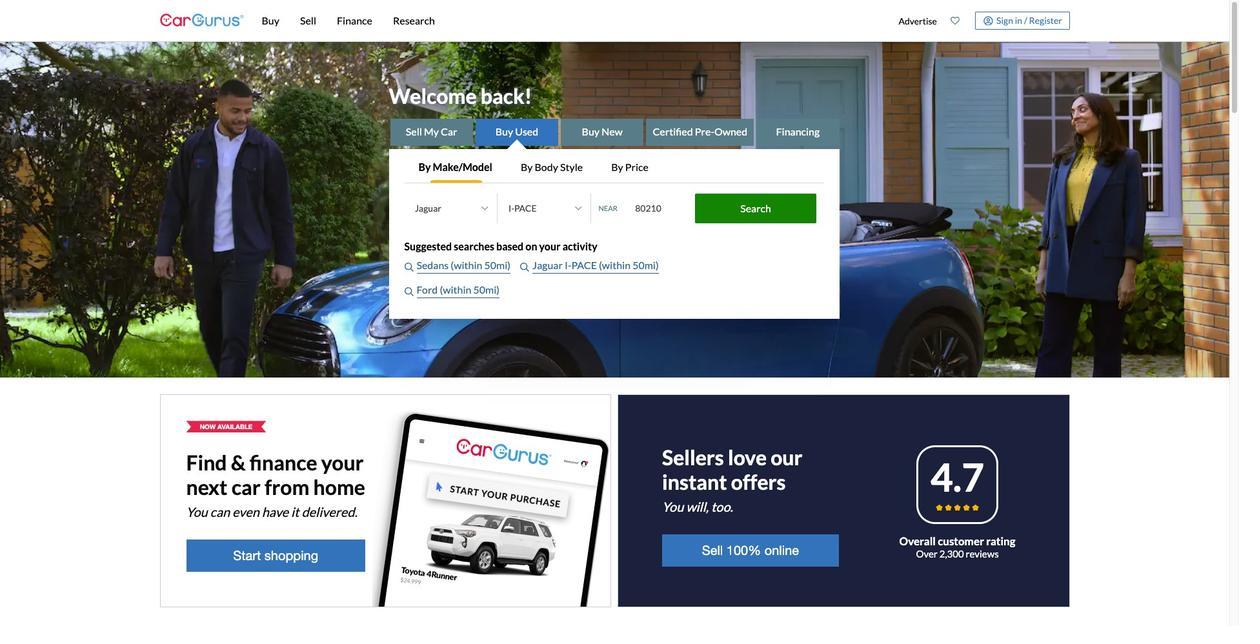 Task type: describe. For each thing, give the bounding box(es) containing it.
shopping
[[264, 548, 318, 563]]

you inside find & finance your next car from home you can even have it delivered.
[[186, 504, 208, 520]]

sell button
[[290, 0, 327, 41]]

sedans
[[417, 259, 449, 271]]

price
[[625, 161, 649, 173]]

sedans (within 50mi)
[[417, 259, 511, 271]]

menu containing sign in / register
[[892, 3, 1070, 39]]

50mi) for sedans (within 50mi)
[[484, 259, 511, 271]]

2,300
[[940, 548, 964, 559]]

buy for buy new
[[582, 125, 600, 137]]

advertise
[[899, 15, 937, 26]]

saved cars image
[[951, 16, 960, 25]]

by for by make/model
[[419, 161, 431, 173]]

overall
[[899, 535, 936, 548]]

you inside the sellers love our instant offers you will, too.
[[662, 499, 684, 515]]

will,
[[686, 499, 709, 515]]

menu bar containing buy
[[244, 0, 892, 41]]

from
[[265, 475, 309, 500]]

certified
[[653, 125, 693, 137]]

our
[[771, 445, 803, 470]]

on
[[526, 240, 537, 252]]

i-
[[565, 259, 571, 271]]

sign in / register
[[996, 15, 1062, 26]]

ford (within 50mi)
[[417, 283, 500, 296]]

find & finance your next car from home you can even have it delivered.
[[186, 450, 365, 520]]

back!
[[481, 83, 532, 108]]

sell 100% online button
[[662, 535, 839, 567]]

by price
[[611, 161, 649, 173]]

suggested searches based on your activity
[[404, 240, 598, 252]]

sign in / register link
[[975, 12, 1070, 30]]

research button
[[383, 0, 445, 41]]

ford
[[417, 283, 438, 296]]

home
[[313, 475, 365, 500]]

new
[[602, 125, 623, 137]]

cargurus logo homepage link link
[[160, 2, 244, 39]]

based
[[496, 240, 524, 252]]

(within for ford (within 50mi)
[[440, 283, 471, 296]]

even
[[232, 504, 259, 520]]

4.7
[[931, 454, 984, 500]]

start shopping button
[[186, 540, 365, 572]]

car
[[231, 475, 261, 500]]

pace
[[571, 259, 597, 271]]

(within 50mi) link for jaguar i-pace (within 50mi)
[[599, 257, 659, 274]]

by for by body style
[[521, 161, 533, 173]]

sell 100% online
[[702, 543, 799, 558]]

available
[[218, 423, 253, 431]]

car
[[441, 125, 457, 137]]

now available
[[200, 423, 253, 431]]

owned
[[714, 125, 748, 137]]

search image for ford
[[404, 287, 413, 296]]

1 horizontal spatial your
[[539, 240, 561, 252]]

now
[[200, 423, 216, 431]]

50mi) down zip telephone field
[[633, 259, 659, 271]]

start
[[233, 548, 261, 563]]

start shopping
[[233, 548, 318, 563]]

(within 50mi) link for sedans (within 50mi)
[[451, 257, 511, 274]]

sell for sell
[[300, 14, 316, 26]]

buy button
[[251, 0, 290, 41]]

your inside find & finance your next car from home you can even have it delivered.
[[321, 450, 364, 475]]

activity
[[563, 240, 598, 252]]

in
[[1015, 15, 1022, 26]]

research
[[393, 14, 435, 26]]

suggested
[[404, 240, 452, 252]]



Task type: vqa. For each thing, say whether or not it's contained in the screenshot.
50mi) associated with Sedans (within 50mi)
yes



Task type: locate. For each thing, give the bounding box(es) containing it.
50mi) for ford (within 50mi)
[[473, 283, 500, 296]]

certified pre-owned
[[653, 125, 748, 137]]

None submit
[[695, 194, 816, 223]]

my
[[424, 125, 439, 137]]

jaguar i-pace (within 50mi)
[[532, 259, 659, 271]]

rating
[[986, 535, 1016, 548]]

by
[[419, 161, 431, 173], [521, 161, 533, 173], [611, 161, 623, 173]]

0 vertical spatial your
[[539, 240, 561, 252]]

sellers
[[662, 445, 724, 470]]

next
[[186, 475, 228, 500]]

finance
[[337, 14, 372, 26]]

50mi) down sedans (within 50mi) on the top
[[473, 283, 500, 296]]

1 horizontal spatial you
[[662, 499, 684, 515]]

sell inside button
[[702, 543, 723, 558]]

you left can
[[186, 504, 208, 520]]

can
[[210, 504, 230, 520]]

you
[[662, 499, 684, 515], [186, 504, 208, 520]]

welcome back!
[[389, 83, 532, 108]]

sedans link
[[417, 257, 451, 274]]

buy for buy used
[[495, 125, 513, 137]]

50mi)
[[484, 259, 511, 271], [633, 259, 659, 271], [473, 283, 500, 296]]

sell inside popup button
[[300, 14, 316, 26]]

find
[[186, 450, 227, 475]]

online
[[765, 543, 799, 558]]

2 horizontal spatial sell
[[702, 543, 723, 558]]

100%
[[727, 543, 761, 558]]

jaguar i-pace link
[[532, 257, 599, 274]]

3 by from the left
[[611, 161, 623, 173]]

0 horizontal spatial you
[[186, 504, 208, 520]]

by left body
[[521, 161, 533, 173]]

sell for sell my car
[[406, 125, 422, 137]]

jaguar
[[532, 259, 563, 271]]

you left 'will,'
[[662, 499, 684, 515]]

1 horizontal spatial by
[[521, 161, 533, 173]]

searches
[[454, 240, 494, 252]]

it
[[291, 504, 299, 520]]

2 search image from the top
[[404, 287, 413, 296]]

by down my
[[419, 161, 431, 173]]

2 horizontal spatial by
[[611, 161, 623, 173]]

buy inside dropdown button
[[262, 14, 279, 26]]

financing
[[776, 125, 820, 137]]

&
[[231, 450, 246, 475]]

welcome
[[389, 83, 477, 108]]

overall customer rating over 2,300 reviews
[[899, 535, 1016, 559]]

(within right the pace
[[599, 259, 631, 271]]

2 vertical spatial sell
[[702, 543, 723, 558]]

search image left ford
[[404, 287, 413, 296]]

(within 50mi) link
[[451, 257, 511, 274], [599, 257, 659, 274], [440, 282, 500, 298]]

1 search image from the top
[[404, 263, 413, 272]]

(within down sedans (within 50mi) on the top
[[440, 283, 471, 296]]

0 horizontal spatial by
[[419, 161, 431, 173]]

(within for sedans (within 50mi)
[[451, 259, 482, 271]]

0 vertical spatial sell
[[300, 14, 316, 26]]

delivered.
[[302, 504, 357, 520]]

1 vertical spatial search image
[[404, 287, 413, 296]]

used
[[515, 125, 538, 137]]

sell right buy dropdown button
[[300, 14, 316, 26]]

register
[[1029, 15, 1062, 26]]

finance
[[250, 450, 317, 475]]

0 horizontal spatial your
[[321, 450, 364, 475]]

offers
[[731, 469, 786, 495]]

buy left used
[[495, 125, 513, 137]]

2 by from the left
[[521, 161, 533, 173]]

1 horizontal spatial sell
[[406, 125, 422, 137]]

body
[[535, 161, 558, 173]]

by for by price
[[611, 161, 623, 173]]

(within 50mi) link right the pace
[[599, 257, 659, 274]]

menu bar
[[244, 0, 892, 41]]

style
[[560, 161, 583, 173]]

by body style
[[521, 161, 583, 173]]

0 horizontal spatial buy
[[262, 14, 279, 26]]

reviews
[[966, 548, 999, 559]]

buy left "sell" popup button
[[262, 14, 279, 26]]

2 horizontal spatial buy
[[582, 125, 600, 137]]

buy used
[[495, 125, 538, 137]]

(within 50mi) link down searches
[[451, 257, 511, 274]]

(within 50mi) link down sedans (within 50mi) on the top
[[440, 282, 500, 298]]

over
[[916, 548, 938, 559]]

by left price
[[611, 161, 623, 173]]

near
[[599, 204, 618, 212]]

sell left my
[[406, 125, 422, 137]]

your up delivered.
[[321, 450, 364, 475]]

advertise link
[[892, 3, 944, 39]]

pre-
[[695, 125, 714, 137]]

customer
[[938, 535, 984, 548]]

sell
[[300, 14, 316, 26], [406, 125, 422, 137], [702, 543, 723, 558]]

instant
[[662, 469, 727, 495]]

finance button
[[327, 0, 383, 41]]

sell my car
[[406, 125, 457, 137]]

1 by from the left
[[419, 161, 431, 173]]

Zip telephone field
[[627, 195, 692, 221]]

sell for sell 100% online
[[702, 543, 723, 558]]

your
[[539, 240, 561, 252], [321, 450, 364, 475]]

your right on
[[539, 240, 561, 252]]

search image
[[404, 263, 413, 272], [404, 287, 413, 296]]

sell left 100%
[[702, 543, 723, 558]]

/
[[1024, 15, 1027, 26]]

search image for sedans
[[404, 263, 413, 272]]

menu
[[892, 3, 1070, 39]]

1 vertical spatial sell
[[406, 125, 422, 137]]

sellers love our instant offers you will, too.
[[662, 445, 803, 515]]

buy
[[262, 14, 279, 26], [495, 125, 513, 137], [582, 125, 600, 137]]

have
[[262, 504, 289, 520]]

buy for buy
[[262, 14, 279, 26]]

cargurus logo homepage link image
[[160, 2, 244, 39]]

make/model
[[433, 161, 492, 173]]

1 horizontal spatial buy
[[495, 125, 513, 137]]

50mi) down suggested searches based on your activity
[[484, 259, 511, 271]]

search image
[[520, 263, 529, 272]]

by make/model
[[419, 161, 492, 173]]

1 vertical spatial your
[[321, 450, 364, 475]]

0 horizontal spatial sell
[[300, 14, 316, 26]]

buy left 'new' at the top of the page
[[582, 125, 600, 137]]

too.
[[711, 499, 733, 515]]

0 vertical spatial search image
[[404, 263, 413, 272]]

sign
[[996, 15, 1013, 26]]

ford link
[[417, 282, 440, 298]]

search image left the sedans
[[404, 263, 413, 272]]

buy new
[[582, 125, 623, 137]]

user icon image
[[983, 16, 993, 25]]

(within down searches
[[451, 259, 482, 271]]

(within
[[451, 259, 482, 271], [599, 259, 631, 271], [440, 283, 471, 296]]

love
[[728, 445, 767, 470]]

(within 50mi) link for ford (within 50mi)
[[440, 282, 500, 298]]



